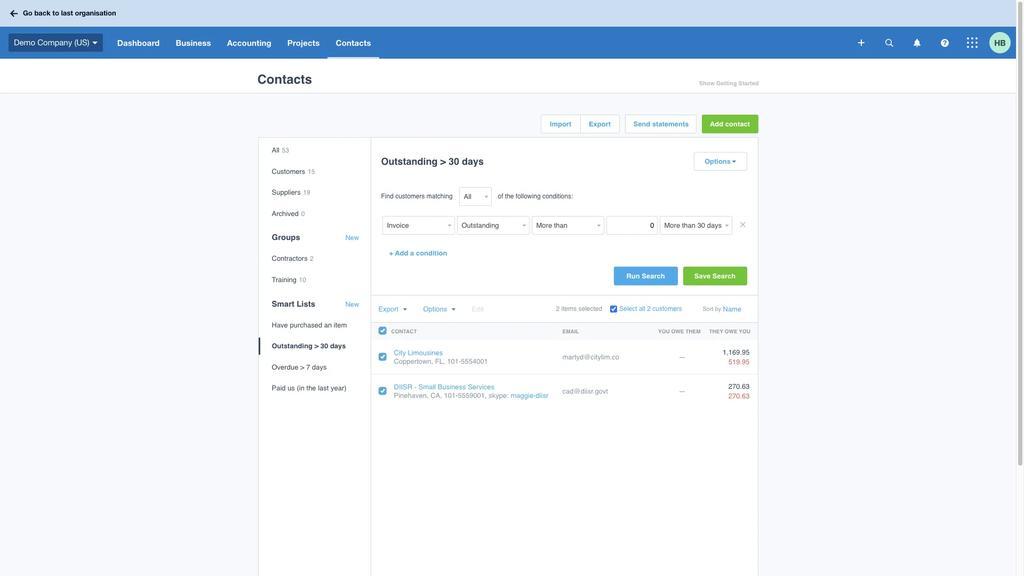 Task type: locate. For each thing, give the bounding box(es) containing it.
0 horizontal spatial the
[[307, 384, 316, 392]]

7
[[306, 363, 310, 371]]

el image left edit 'button'
[[452, 308, 456, 312]]

0 vertical spatial customers
[[396, 193, 425, 200]]

2
[[310, 255, 314, 263], [556, 305, 560, 313], [647, 305, 651, 313]]

owe for they
[[725, 328, 738, 335]]

101- inside 'diisr - small business services pinehaven, ca, 101-5559001, skype: maggie-diisr'
[[444, 392, 458, 400]]

1 you from the left
[[659, 328, 670, 335]]

0 horizontal spatial contacts
[[257, 72, 312, 87]]

cad@diisr.govt
[[563, 387, 608, 395]]

export up the contact
[[379, 305, 399, 313]]

1 horizontal spatial business
[[438, 383, 466, 391]]

they
[[709, 328, 724, 335]]

hb button
[[990, 27, 1017, 59]]

2 — from the top
[[679, 387, 686, 395]]

0 vertical spatial options button
[[695, 153, 747, 170]]

contact
[[726, 120, 750, 128]]

outstanding > 30 days down have purchased an item
[[272, 342, 346, 350]]

last left year)
[[318, 384, 329, 392]]

they owe you
[[709, 328, 751, 335]]

1 horizontal spatial >
[[315, 342, 319, 350]]

30
[[449, 156, 459, 167], [321, 342, 328, 350]]

search right "save"
[[713, 272, 736, 280]]

contacts down the projects dropdown button
[[257, 72, 312, 87]]

1 horizontal spatial days
[[330, 342, 346, 350]]

fl,
[[435, 357, 445, 365]]

options
[[705, 157, 731, 165], [423, 305, 447, 313]]

export for the left export button
[[379, 305, 399, 313]]

you up the "1,169.95"
[[739, 328, 751, 335]]

search right run at the right top of the page
[[642, 272, 665, 280]]

None text field
[[382, 216, 445, 235], [532, 216, 595, 235], [382, 216, 445, 235], [532, 216, 595, 235]]

0 horizontal spatial search
[[642, 272, 665, 280]]

1 vertical spatial —
[[679, 387, 686, 395]]

options left el image
[[705, 157, 731, 165]]

email
[[563, 328, 579, 335]]

0 vertical spatial outstanding
[[381, 156, 438, 167]]

getting
[[717, 80, 737, 87]]

0 horizontal spatial owe
[[672, 328, 684, 335]]

101- down diisr - small business services "link"
[[444, 392, 458, 400]]

0 horizontal spatial 30
[[321, 342, 328, 350]]

days up 'all' text field
[[462, 156, 484, 167]]

2 el image from the left
[[452, 308, 456, 312]]

+
[[389, 249, 393, 257]]

0 horizontal spatial outstanding > 30 days
[[272, 342, 346, 350]]

small
[[419, 383, 436, 391]]

customers right the find on the left of the page
[[396, 193, 425, 200]]

contacts right the projects dropdown button
[[336, 38, 371, 47]]

2 left items
[[556, 305, 560, 313]]

1 horizontal spatial last
[[318, 384, 329, 392]]

1 vertical spatial outstanding > 30 days
[[272, 342, 346, 350]]

1 horizontal spatial options
[[705, 157, 731, 165]]

days down item
[[330, 342, 346, 350]]

options button
[[695, 153, 747, 170], [423, 305, 456, 313]]

0 horizontal spatial export
[[379, 305, 399, 313]]

days right 7
[[312, 363, 327, 371]]

0 horizontal spatial you
[[659, 328, 670, 335]]

export inside button
[[589, 120, 611, 128]]

1 vertical spatial outstanding
[[272, 342, 313, 350]]

diisr
[[536, 392, 549, 400]]

add contact button
[[702, 115, 759, 133]]

101- right fl,
[[447, 357, 461, 365]]

1 horizontal spatial add
[[710, 120, 724, 128]]

banner
[[0, 0, 1017, 59]]

pinehaven,
[[394, 392, 429, 400]]

svg image
[[10, 10, 18, 17], [914, 39, 921, 47], [941, 39, 949, 47], [859, 39, 865, 46], [92, 41, 98, 44]]

0 vertical spatial new
[[346, 234, 359, 242]]

1,169.95
[[723, 348, 750, 356]]

53
[[282, 147, 289, 154]]

import
[[550, 120, 572, 128]]

export button right import button
[[581, 115, 619, 133]]

2 vertical spatial days
[[312, 363, 327, 371]]

the right of
[[505, 193, 514, 200]]

1 horizontal spatial 30
[[449, 156, 459, 167]]

0 horizontal spatial business
[[176, 38, 211, 47]]

go back to last organisation link
[[6, 4, 123, 23]]

5554001
[[461, 357, 488, 365]]

1 horizontal spatial outstanding > 30 days
[[381, 156, 484, 167]]

el image for options
[[452, 308, 456, 312]]

export right import button
[[589, 120, 611, 128]]

last right to
[[61, 9, 73, 17]]

1 new from the top
[[346, 234, 359, 242]]

0 horizontal spatial 2
[[310, 255, 314, 263]]

270.63 270.63
[[729, 382, 750, 400]]

> up matching
[[441, 156, 446, 167]]

owe left them
[[672, 328, 684, 335]]

outstanding up find customers matching
[[381, 156, 438, 167]]

1 vertical spatial new link
[[346, 300, 359, 309]]

name button
[[723, 305, 742, 313]]

you down select all 2 customers
[[659, 328, 670, 335]]

2 owe from the left
[[725, 328, 738, 335]]

items
[[562, 305, 577, 313]]

2 right contractors
[[310, 255, 314, 263]]

0 vertical spatial 101-
[[447, 357, 461, 365]]

new link
[[346, 234, 359, 242], [346, 300, 359, 309]]

export button
[[581, 115, 619, 133], [379, 305, 407, 313]]

2 right all
[[647, 305, 651, 313]]

+ add a condition button
[[381, 244, 455, 263]]

city limousines link
[[394, 349, 443, 357]]

0 horizontal spatial days
[[312, 363, 327, 371]]

conditions:
[[543, 193, 573, 200]]

0 horizontal spatial >
[[300, 363, 304, 371]]

1 vertical spatial 30
[[321, 342, 328, 350]]

send
[[634, 120, 651, 128]]

2 vertical spatial >
[[300, 363, 304, 371]]

15
[[308, 168, 315, 175]]

30 up matching
[[449, 156, 459, 167]]

export for rightmost export button
[[589, 120, 611, 128]]

to
[[52, 9, 59, 17]]

customers
[[272, 167, 305, 175]]

business button
[[168, 27, 219, 59]]

contractors
[[272, 255, 308, 263]]

—
[[679, 353, 686, 361], [679, 387, 686, 395]]

organisation
[[75, 9, 116, 17]]

1 new link from the top
[[346, 234, 359, 242]]

options for email
[[423, 305, 447, 313]]

add right +
[[395, 249, 409, 257]]

back
[[34, 9, 51, 17]]

company
[[37, 38, 72, 47]]

2 items selected
[[556, 305, 603, 313]]

1 horizontal spatial search
[[713, 272, 736, 280]]

edit
[[472, 305, 484, 313]]

2 new from the top
[[346, 300, 359, 308]]

1 vertical spatial >
[[315, 342, 319, 350]]

None text field
[[606, 216, 658, 235], [660, 216, 723, 235], [606, 216, 658, 235], [660, 216, 723, 235]]

1 horizontal spatial the
[[505, 193, 514, 200]]

1 vertical spatial options button
[[423, 305, 456, 313]]

2 you from the left
[[739, 328, 751, 335]]

519.95
[[729, 358, 750, 366]]

el image
[[732, 160, 736, 164]]

them
[[686, 328, 701, 335]]

accounting button
[[219, 27, 280, 59]]

Outstanding text field
[[457, 216, 520, 235]]

0 horizontal spatial options button
[[423, 305, 456, 313]]

save search
[[695, 272, 736, 280]]

0 vertical spatial last
[[61, 9, 73, 17]]

0 vertical spatial export
[[589, 120, 611, 128]]

1 horizontal spatial owe
[[725, 328, 738, 335]]

0 vertical spatial —
[[679, 353, 686, 361]]

1 horizontal spatial you
[[739, 328, 751, 335]]

1 vertical spatial 101-
[[444, 392, 458, 400]]

outstanding > 30 days up matching
[[381, 156, 484, 167]]

1 — from the top
[[679, 353, 686, 361]]

1 vertical spatial contacts
[[257, 72, 312, 87]]

5559001,
[[458, 392, 487, 400]]

0 horizontal spatial options
[[423, 305, 447, 313]]

2 search from the left
[[713, 272, 736, 280]]

groups
[[272, 233, 300, 242]]

0 horizontal spatial last
[[61, 9, 73, 17]]

> left 7
[[300, 363, 304, 371]]

outstanding > 30 days
[[381, 156, 484, 167], [272, 342, 346, 350]]

1 vertical spatial add
[[395, 249, 409, 257]]

0 vertical spatial outstanding > 30 days
[[381, 156, 484, 167]]

options button down add contact
[[695, 153, 747, 170]]

0 vertical spatial days
[[462, 156, 484, 167]]

1 horizontal spatial customers
[[653, 305, 682, 313]]

1 horizontal spatial options button
[[695, 153, 747, 170]]

30 down an
[[321, 342, 328, 350]]

select all 2 customers
[[620, 305, 682, 313]]

None checkbox
[[611, 306, 618, 313]]

options button left edit at bottom left
[[423, 305, 456, 313]]

days
[[462, 156, 484, 167], [330, 342, 346, 350], [312, 363, 327, 371]]

export button up the contact
[[379, 305, 407, 313]]

add left the contact
[[710, 120, 724, 128]]

sort by name
[[703, 305, 742, 313]]

overdue > 7 days
[[272, 363, 327, 371]]

1 vertical spatial export
[[379, 305, 399, 313]]

2 new link from the top
[[346, 300, 359, 309]]

2 horizontal spatial >
[[441, 156, 446, 167]]

navigation containing dashboard
[[109, 27, 851, 59]]

svg image inside demo company (us) popup button
[[92, 41, 98, 44]]

selected
[[579, 305, 603, 313]]

last inside banner
[[61, 9, 73, 17]]

options for of the following conditions:
[[705, 157, 731, 165]]

1 vertical spatial new
[[346, 300, 359, 308]]

0 vertical spatial business
[[176, 38, 211, 47]]

0 vertical spatial new link
[[346, 234, 359, 242]]

0 horizontal spatial el image
[[403, 308, 407, 312]]

the right (in
[[307, 384, 316, 392]]

0 vertical spatial contacts
[[336, 38, 371, 47]]

1 vertical spatial export button
[[379, 305, 407, 313]]

you owe them
[[659, 328, 701, 335]]

owe right the "they"
[[725, 328, 738, 335]]

item
[[334, 321, 347, 329]]

> down have purchased an item
[[315, 342, 319, 350]]

diisr
[[394, 383, 413, 391]]

options left edit 'button'
[[423, 305, 447, 313]]

add
[[710, 120, 724, 128], [395, 249, 409, 257]]

the
[[505, 193, 514, 200], [307, 384, 316, 392]]

1 horizontal spatial contacts
[[336, 38, 371, 47]]

demo company (us)
[[14, 38, 90, 47]]

1 el image from the left
[[403, 308, 407, 312]]

smart lists
[[272, 299, 315, 308]]

+ add a condition
[[389, 249, 447, 257]]

1 vertical spatial 270.63
[[729, 392, 750, 400]]

0 vertical spatial options
[[705, 157, 731, 165]]

services
[[468, 383, 495, 391]]

go
[[23, 9, 32, 17]]

svg image
[[968, 37, 978, 48], [886, 39, 894, 47]]

outstanding up overdue > 7 days
[[272, 342, 313, 350]]

el image inside export button
[[403, 308, 407, 312]]

101-
[[447, 357, 461, 365], [444, 392, 458, 400]]

1 horizontal spatial export
[[589, 120, 611, 128]]

0 vertical spatial 30
[[449, 156, 459, 167]]

customers right all
[[653, 305, 682, 313]]

projects button
[[280, 27, 328, 59]]

1 owe from the left
[[672, 328, 684, 335]]

navigation
[[109, 27, 851, 59]]

0 vertical spatial export button
[[581, 115, 619, 133]]

el image up the contact
[[403, 308, 407, 312]]

limousines
[[408, 349, 443, 357]]

1 search from the left
[[642, 272, 665, 280]]

0 vertical spatial 270.63
[[729, 382, 750, 390]]

new link for groups
[[346, 234, 359, 242]]

0 horizontal spatial svg image
[[886, 39, 894, 47]]

export
[[589, 120, 611, 128], [379, 305, 399, 313]]

1 horizontal spatial el image
[[452, 308, 456, 312]]

last
[[61, 9, 73, 17], [318, 384, 329, 392]]

el image
[[403, 308, 407, 312], [452, 308, 456, 312]]

0 vertical spatial add
[[710, 120, 724, 128]]

1 vertical spatial options
[[423, 305, 447, 313]]

1 vertical spatial business
[[438, 383, 466, 391]]



Task type: describe. For each thing, give the bounding box(es) containing it.
save
[[695, 272, 711, 280]]

2 inside contractors 2
[[310, 255, 314, 263]]

2 horizontal spatial 2
[[647, 305, 651, 313]]

1 vertical spatial last
[[318, 384, 329, 392]]

paid us (in the last year)
[[272, 384, 347, 392]]

by
[[715, 306, 722, 313]]

1,169.95 519.95
[[723, 348, 750, 366]]

0 vertical spatial >
[[441, 156, 446, 167]]

1 vertical spatial customers
[[653, 305, 682, 313]]

training 10
[[272, 276, 306, 284]]

2 horizontal spatial days
[[462, 156, 484, 167]]

archived 0
[[272, 210, 305, 218]]

options button for of the following conditions:
[[695, 153, 747, 170]]

dashboard
[[117, 38, 160, 47]]

demo
[[14, 38, 35, 47]]

training
[[272, 276, 297, 284]]

dashboard link
[[109, 27, 168, 59]]

(us)
[[74, 38, 90, 47]]

(in
[[297, 384, 305, 392]]

all
[[272, 146, 280, 154]]

started
[[739, 80, 759, 87]]

have purchased an item
[[272, 321, 347, 329]]

1 vertical spatial the
[[307, 384, 316, 392]]

archived
[[272, 210, 299, 218]]

demo company (us) button
[[0, 27, 109, 59]]

0 horizontal spatial export button
[[379, 305, 407, 313]]

0 horizontal spatial outstanding
[[272, 342, 313, 350]]

1 horizontal spatial 2
[[556, 305, 560, 313]]

go back to last organisation
[[23, 9, 116, 17]]

2 270.63 from the top
[[729, 392, 750, 400]]

search for run search
[[642, 272, 665, 280]]

customers 15
[[272, 167, 315, 175]]

following
[[516, 193, 541, 200]]

of the following conditions:
[[498, 193, 573, 200]]

matching
[[427, 193, 453, 200]]

us
[[288, 384, 295, 392]]

navigation inside banner
[[109, 27, 851, 59]]

— for 1,169.95
[[679, 353, 686, 361]]

0
[[301, 210, 305, 218]]

lists
[[297, 299, 315, 308]]

show getting started link
[[699, 77, 759, 90]]

maggie-
[[511, 392, 536, 400]]

name
[[723, 305, 742, 313]]

1 horizontal spatial export button
[[581, 115, 619, 133]]

of
[[498, 193, 504, 200]]

suppliers 19
[[272, 188, 310, 196]]

business inside popup button
[[176, 38, 211, 47]]

send statements button
[[626, 115, 696, 133]]

run
[[627, 272, 640, 280]]

contact
[[391, 328, 417, 335]]

coppertown,
[[394, 357, 433, 365]]

new for smart lists
[[346, 300, 359, 308]]

an
[[324, 321, 332, 329]]

diisr - small business services link
[[394, 383, 495, 391]]

banner containing hb
[[0, 0, 1017, 59]]

10
[[299, 276, 306, 284]]

condition
[[416, 249, 447, 257]]

1 horizontal spatial outstanding
[[381, 156, 438, 167]]

0 vertical spatial the
[[505, 193, 514, 200]]

run search button
[[614, 267, 678, 286]]

paid
[[272, 384, 286, 392]]

101- inside the city limousines coppertown, fl, 101-5554001
[[447, 357, 461, 365]]

add contact
[[710, 120, 750, 128]]

city
[[394, 349, 406, 357]]

owe for you
[[672, 328, 684, 335]]

accounting
[[227, 38, 272, 47]]

1 270.63 from the top
[[729, 382, 750, 390]]

— for 270.63
[[679, 387, 686, 395]]

city limousines coppertown, fl, 101-5554001
[[394, 349, 488, 365]]

ca,
[[431, 392, 442, 400]]

new link for smart lists
[[346, 300, 359, 309]]

0 horizontal spatial customers
[[396, 193, 425, 200]]

new for groups
[[346, 234, 359, 242]]

run search
[[627, 272, 665, 280]]

select
[[620, 305, 637, 313]]

all 53
[[272, 146, 289, 154]]

options button for email
[[423, 305, 456, 313]]

contacts inside dropdown button
[[336, 38, 371, 47]]

svg image inside go back to last organisation link
[[10, 10, 18, 17]]

edit button
[[472, 305, 484, 313]]

search for save search
[[713, 272, 736, 280]]

a
[[410, 249, 414, 257]]

statements
[[653, 120, 689, 128]]

el image for export
[[403, 308, 407, 312]]

All text field
[[459, 187, 482, 206]]

martyd@citylim.co
[[563, 353, 619, 361]]

import button
[[541, 115, 580, 133]]

save search button
[[683, 267, 747, 286]]

overdue
[[272, 363, 299, 371]]

sort
[[703, 306, 714, 313]]

1 horizontal spatial svg image
[[968, 37, 978, 48]]

find customers matching
[[381, 193, 453, 200]]

1 vertical spatial days
[[330, 342, 346, 350]]

maggie-diisr link
[[511, 392, 549, 400]]

-
[[415, 383, 417, 391]]

smart
[[272, 299, 295, 308]]

skype:
[[489, 392, 509, 400]]

year)
[[331, 384, 347, 392]]

business inside 'diisr - small business services pinehaven, ca, 101-5559001, skype: maggie-diisr'
[[438, 383, 466, 391]]

0 horizontal spatial add
[[395, 249, 409, 257]]

projects
[[288, 38, 320, 47]]

send statements
[[634, 120, 689, 128]]



Task type: vqa. For each thing, say whether or not it's contained in the screenshot.
SELECT ALL 2 CUSTOMERS
yes



